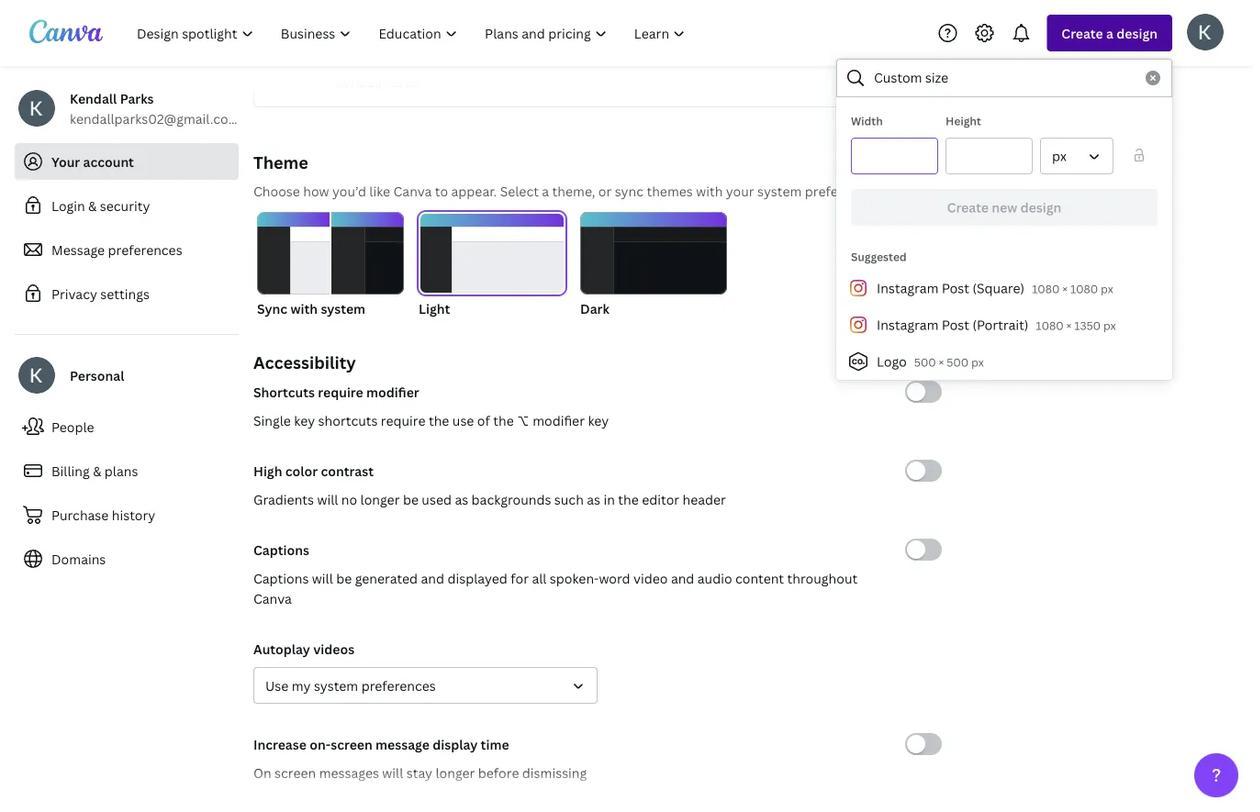 Task type: locate. For each thing, give the bounding box(es) containing it.
2 vertical spatial system
[[314, 677, 358, 695]]

& for billing
[[93, 462, 101, 480]]

1 horizontal spatial preferences
[[361, 677, 436, 695]]

screen up messages
[[331, 736, 373, 753]]

login & security
[[51, 197, 150, 214]]

system right my
[[314, 677, 358, 695]]

key right single
[[294, 412, 315, 429]]

instagram post (portrait) 1080 × 1350 px
[[877, 316, 1116, 334]]

parks for kendall parks
[[384, 73, 418, 90]]

theme
[[253, 151, 308, 174]]

a
[[1106, 24, 1114, 42], [542, 182, 549, 200]]

1 vertical spatial require
[[381, 412, 426, 429]]

Units: px button
[[1040, 138, 1114, 174]]

× right logo on the top right
[[939, 355, 944, 370]]

kendall parks image
[[1187, 14, 1224, 50]]

preferences.
[[805, 182, 883, 200]]

the left use
[[429, 412, 449, 429]]

1 horizontal spatial parks
[[384, 73, 418, 90]]

require up shortcuts
[[318, 383, 363, 401]]

(square)
[[973, 280, 1025, 297]]

content
[[735, 570, 784, 587]]

1080 right (square) on the top right
[[1032, 281, 1060, 297]]

as right used
[[455, 491, 468, 508]]

instagram
[[877, 280, 939, 297], [877, 316, 939, 334]]

0 horizontal spatial 500
[[914, 355, 936, 370]]

high color contrast
[[253, 462, 374, 480]]

0 horizontal spatial a
[[542, 182, 549, 200]]

0 horizontal spatial parks
[[120, 90, 154, 107]]

message
[[376, 736, 430, 753]]

canva up autoplay
[[253, 590, 292, 607]]

longer down display
[[436, 764, 475, 782]]

& left "plans"
[[93, 462, 101, 480]]

create for create new design
[[947, 199, 989, 216]]

× inside 'logo 500 × 500 px'
[[939, 355, 944, 370]]

screen down increase
[[275, 764, 316, 782]]

1 post from the top
[[942, 280, 969, 297]]

accessibility
[[253, 351, 356, 374]]

preferences up message
[[361, 677, 436, 695]]

1080 up 1350
[[1070, 281, 1098, 297]]

create new design
[[947, 199, 1062, 216]]

increase on-screen message display time
[[253, 736, 509, 753]]

1 vertical spatial with
[[291, 300, 318, 317]]

post up 'logo 500 × 500 px'
[[942, 316, 969, 334]]

0 horizontal spatial key
[[294, 412, 315, 429]]

with
[[696, 182, 723, 200], [291, 300, 318, 317]]

the
[[429, 412, 449, 429], [493, 412, 514, 429], [618, 491, 639, 508]]

px inside the instagram post (portrait) 1080 × 1350 px
[[1104, 318, 1116, 333]]

post for (square)
[[942, 280, 969, 297]]

0 horizontal spatial preferences
[[108, 241, 182, 258]]

0 vertical spatial system
[[757, 182, 802, 200]]

× inside the instagram post (portrait) 1080 × 1350 px
[[1066, 318, 1072, 333]]

generated
[[355, 570, 418, 587]]

0 vertical spatial screen
[[331, 736, 373, 753]]

will left stay
[[382, 764, 403, 782]]

1 horizontal spatial key
[[588, 412, 609, 429]]

post for (portrait)
[[942, 316, 969, 334]]

1080 inside the instagram post (portrait) 1080 × 1350 px
[[1036, 318, 1064, 333]]

message preferences
[[51, 241, 182, 258]]

gradients
[[253, 491, 314, 508]]

parks inside kendall parks kendallparks02@gmail.com
[[120, 90, 154, 107]]

& right login
[[88, 197, 97, 214]]

0 horizontal spatial be
[[336, 570, 352, 587]]

create inside create a design dropdown button
[[1062, 24, 1103, 42]]

design inside dropdown button
[[1117, 24, 1158, 42]]

0 vertical spatial with
[[696, 182, 723, 200]]

0 vertical spatial captions
[[253, 541, 309, 559]]

1 vertical spatial system
[[321, 300, 365, 317]]

500 right logo on the top right
[[914, 355, 936, 370]]

settings
[[100, 285, 150, 303]]

Height number field
[[958, 139, 1021, 174]]

kendall
[[335, 73, 381, 90], [70, 90, 117, 107]]

1 horizontal spatial the
[[493, 412, 514, 429]]

500 down the instagram post (portrait) 1080 × 1350 px
[[947, 355, 969, 370]]

0 vertical spatial be
[[403, 491, 419, 508]]

1 vertical spatial be
[[336, 570, 352, 587]]

preferences up privacy settings link
[[108, 241, 182, 258]]

on screen messages will stay longer before dismissing
[[253, 764, 587, 782]]

key right ⌥
[[588, 412, 609, 429]]

captions down 'gradients' in the left bottom of the page
[[253, 541, 309, 559]]

1 horizontal spatial as
[[587, 491, 600, 508]]

0 horizontal spatial canva
[[253, 590, 292, 607]]

1 horizontal spatial with
[[696, 182, 723, 200]]

0 vertical spatial modifier
[[366, 383, 419, 401]]

canva left to
[[393, 182, 432, 200]]

with right sync
[[291, 300, 318, 317]]

1 vertical spatial canva
[[253, 590, 292, 607]]

create up 'search' search field
[[1062, 24, 1103, 42]]

be left generated
[[336, 570, 352, 587]]

parks down top level navigation element
[[384, 73, 418, 90]]

0 horizontal spatial require
[[318, 383, 363, 401]]

no
[[341, 491, 357, 508]]

1 horizontal spatial kendall
[[335, 73, 381, 90]]

0 horizontal spatial kendall
[[70, 90, 117, 107]]

gradients will no longer be used as backgrounds such as in the editor header
[[253, 491, 726, 508]]

2 instagram from the top
[[877, 316, 939, 334]]

throughout
[[787, 570, 858, 587]]

kendall inside kendall parks kendallparks02@gmail.com
[[70, 90, 117, 107]]

0 horizontal spatial screen
[[275, 764, 316, 782]]

1 vertical spatial screen
[[275, 764, 316, 782]]

with inside button
[[291, 300, 318, 317]]

× inside instagram post (square) 1080 × 1080 px
[[1063, 281, 1068, 297]]

instagram down suggested
[[877, 280, 939, 297]]

1 as from the left
[[455, 491, 468, 508]]

0 horizontal spatial and
[[421, 570, 444, 587]]

will left no
[[317, 491, 338, 508]]

0 vertical spatial require
[[318, 383, 363, 401]]

longer
[[360, 491, 400, 508], [436, 764, 475, 782]]

single
[[253, 412, 291, 429]]

0 horizontal spatial create
[[947, 199, 989, 216]]

×
[[1063, 281, 1068, 297], [1066, 318, 1072, 333], [939, 355, 944, 370]]

design inside button
[[1021, 199, 1062, 216]]

1 horizontal spatial longer
[[436, 764, 475, 782]]

contrast
[[321, 462, 374, 480]]

0 vertical spatial post
[[942, 280, 969, 297]]

kendall down top level navigation element
[[335, 73, 381, 90]]

with inside theme choose how you'd like canva to appear. select a theme, or sync themes with your system preferences.
[[696, 182, 723, 200]]

1 horizontal spatial 500
[[947, 355, 969, 370]]

create left new
[[947, 199, 989, 216]]

1 horizontal spatial and
[[671, 570, 694, 587]]

0 horizontal spatial as
[[455, 491, 468, 508]]

videos
[[313, 640, 355, 658]]

captions for captions will be generated and displayed for all spoken-word video and audio content throughout canva
[[253, 570, 309, 587]]

system right your
[[757, 182, 802, 200]]

0 vertical spatial create
[[1062, 24, 1103, 42]]

0 vertical spatial canva
[[393, 182, 432, 200]]

1 vertical spatial post
[[942, 316, 969, 334]]

domains
[[51, 550, 106, 568]]

editor
[[642, 491, 679, 508]]

the right in
[[618, 491, 639, 508]]

modifier up single key shortcuts require the use of the ⌥ modifier key
[[366, 383, 419, 401]]

2 captions from the top
[[253, 570, 309, 587]]

instagram up logo on the top right
[[877, 316, 939, 334]]

create
[[1062, 24, 1103, 42], [947, 199, 989, 216]]

in
[[604, 491, 615, 508]]

create inside create new design button
[[947, 199, 989, 216]]

0 vertical spatial ×
[[1063, 281, 1068, 297]]

1 horizontal spatial screen
[[331, 736, 373, 753]]

dark
[[580, 300, 609, 317]]

× for (portrait)
[[1066, 318, 1072, 333]]

a inside theme choose how you'd like canva to appear. select a theme, or sync themes with your system preferences.
[[542, 182, 549, 200]]

0 horizontal spatial with
[[291, 300, 318, 317]]

1 vertical spatial ×
[[1066, 318, 1072, 333]]

system up accessibility
[[321, 300, 365, 317]]

your account
[[51, 153, 134, 170]]

1 vertical spatial preferences
[[361, 677, 436, 695]]

and left displayed
[[421, 570, 444, 587]]

1 horizontal spatial canva
[[393, 182, 432, 200]]

1 vertical spatial a
[[542, 182, 549, 200]]

2 post from the top
[[942, 316, 969, 334]]

1 horizontal spatial a
[[1106, 24, 1114, 42]]

be inside captions will be generated and displayed for all spoken-word video and audio content throughout canva
[[336, 570, 352, 587]]

0 vertical spatial longer
[[360, 491, 400, 508]]

sync with system
[[257, 300, 365, 317]]

1080 left 1350
[[1036, 318, 1064, 333]]

people link
[[15, 409, 239, 445]]

will left generated
[[312, 570, 333, 587]]

0 vertical spatial &
[[88, 197, 97, 214]]

1 vertical spatial create
[[947, 199, 989, 216]]

1 horizontal spatial create
[[1062, 24, 1103, 42]]

display
[[433, 736, 478, 753]]

canva inside theme choose how you'd like canva to appear. select a theme, or sync themes with your system preferences.
[[393, 182, 432, 200]]

and right video
[[671, 570, 694, 587]]

theme choose how you'd like canva to appear. select a theme, or sync themes with your system preferences.
[[253, 151, 883, 200]]

will inside captions will be generated and displayed for all spoken-word video and audio content throughout canva
[[312, 570, 333, 587]]

the left ⌥
[[493, 412, 514, 429]]

list
[[836, 270, 1172, 380]]

1 horizontal spatial be
[[403, 491, 419, 508]]

0 vertical spatial instagram
[[877, 280, 939, 297]]

personal
[[70, 367, 124, 384]]

0 horizontal spatial design
[[1021, 199, 1062, 216]]

your account link
[[15, 143, 239, 180]]

to
[[435, 182, 448, 200]]

1080
[[1032, 281, 1060, 297], [1070, 281, 1098, 297], [1036, 318, 1064, 333]]

with left your
[[696, 182, 723, 200]]

modifier right ⌥
[[533, 412, 585, 429]]

1 vertical spatial will
[[312, 570, 333, 587]]

system inside theme choose how you'd like canva to appear. select a theme, or sync themes with your system preferences.
[[757, 182, 802, 200]]

1 vertical spatial instagram
[[877, 316, 939, 334]]

1 vertical spatial &
[[93, 462, 101, 480]]

px
[[1052, 147, 1067, 165], [1101, 281, 1113, 297], [1104, 318, 1116, 333], [971, 355, 984, 370]]

as
[[455, 491, 468, 508], [587, 491, 600, 508]]

time
[[481, 736, 509, 753]]

require right shortcuts
[[381, 412, 426, 429]]

× left 1350
[[1066, 318, 1072, 333]]

1 horizontal spatial design
[[1117, 24, 1158, 42]]

kendall up your account
[[70, 90, 117, 107]]

captions up autoplay
[[253, 570, 309, 587]]

on
[[253, 764, 271, 782]]

1 vertical spatial captions
[[253, 570, 309, 587]]

list containing instagram post (square)
[[836, 270, 1172, 380]]

word
[[599, 570, 630, 587]]

1 and from the left
[[421, 570, 444, 587]]

Dark button
[[580, 212, 727, 319]]

parks for kendall parks kendallparks02@gmail.com
[[120, 90, 154, 107]]

screen
[[331, 736, 373, 753], [275, 764, 316, 782]]

security
[[100, 197, 150, 214]]

px inside 'logo 500 × 500 px'
[[971, 355, 984, 370]]

0 vertical spatial a
[[1106, 24, 1114, 42]]

0 horizontal spatial the
[[429, 412, 449, 429]]

2 vertical spatial ×
[[939, 355, 944, 370]]

as left in
[[587, 491, 600, 508]]

Sync with system button
[[257, 212, 404, 319]]

post left (square) on the top right
[[942, 280, 969, 297]]

× for (square)
[[1063, 281, 1068, 297]]

500
[[914, 355, 936, 370], [947, 355, 969, 370]]

1 horizontal spatial modifier
[[533, 412, 585, 429]]

privacy settings
[[51, 285, 150, 303]]

high
[[253, 462, 282, 480]]

captions inside captions will be generated and displayed for all spoken-word video and audio content throughout canva
[[253, 570, 309, 587]]

will
[[317, 491, 338, 508], [312, 570, 333, 587], [382, 764, 403, 782]]

be left used
[[403, 491, 419, 508]]

longer right no
[[360, 491, 400, 508]]

1 captions from the top
[[253, 541, 309, 559]]

design left kendall parks image
[[1117, 24, 1158, 42]]

parks up kendallparks02@gmail.com on the left top
[[120, 90, 154, 107]]

key
[[294, 412, 315, 429], [588, 412, 609, 429]]

0 vertical spatial design
[[1117, 24, 1158, 42]]

canva
[[393, 182, 432, 200], [253, 590, 292, 607]]

0 vertical spatial will
[[317, 491, 338, 508]]

and
[[421, 570, 444, 587], [671, 570, 694, 587]]

instagram post (square) 1080 × 1080 px
[[877, 280, 1113, 297]]

design right new
[[1021, 199, 1062, 216]]

1 vertical spatial design
[[1021, 199, 1062, 216]]

× right (square) on the top right
[[1063, 281, 1068, 297]]

1 instagram from the top
[[877, 280, 939, 297]]

kendall parks
[[335, 73, 418, 90]]

Search search field
[[874, 61, 1135, 95]]



Task type: vqa. For each thing, say whether or not it's contained in the screenshot.
school
no



Task type: describe. For each thing, give the bounding box(es) containing it.
kendallparks02@gmail.com
[[70, 110, 240, 127]]

how
[[303, 182, 329, 200]]

0 vertical spatial preferences
[[108, 241, 182, 258]]

people
[[51, 418, 94, 436]]

1 key from the left
[[294, 412, 315, 429]]

increase
[[253, 736, 307, 753]]

2 500 from the left
[[947, 355, 969, 370]]

preferences inside button
[[361, 677, 436, 695]]

color
[[285, 462, 318, 480]]

height
[[946, 113, 981, 129]]

Width number field
[[863, 139, 926, 174]]

(portrait)
[[973, 316, 1029, 334]]

logo
[[877, 353, 907, 370]]

for
[[511, 570, 529, 587]]

account
[[83, 153, 134, 170]]

design for create a design
[[1117, 24, 1158, 42]]

0 horizontal spatial longer
[[360, 491, 400, 508]]

stay
[[406, 764, 432, 782]]

1 500 from the left
[[914, 355, 936, 370]]

your
[[726, 182, 754, 200]]

spoken-
[[550, 570, 599, 587]]

message preferences link
[[15, 231, 239, 268]]

you'd
[[332, 182, 366, 200]]

your
[[51, 153, 80, 170]]

create a design
[[1062, 24, 1158, 42]]

select
[[500, 182, 539, 200]]

billing & plans link
[[15, 453, 239, 489]]

purchase history
[[51, 506, 155, 524]]

will for be
[[312, 570, 333, 587]]

instagram for instagram post (portrait)
[[877, 316, 939, 334]]

autoplay
[[253, 640, 310, 658]]

1080 for instagram post (portrait)
[[1036, 318, 1064, 333]]

or
[[598, 182, 612, 200]]

1 horizontal spatial require
[[381, 412, 426, 429]]

dismissing
[[522, 764, 587, 782]]

backgrounds
[[472, 491, 551, 508]]

shortcuts
[[253, 383, 315, 401]]

before
[[478, 764, 519, 782]]

captions for captions
[[253, 541, 309, 559]]

autoplay videos
[[253, 640, 355, 658]]

captions will be generated and displayed for all spoken-word video and audio content throughout canva
[[253, 570, 858, 607]]

design for create new design
[[1021, 199, 1062, 216]]

used
[[422, 491, 452, 508]]

system for sync with system
[[321, 300, 365, 317]]

& for login
[[88, 197, 97, 214]]

purchase
[[51, 506, 109, 524]]

domains link
[[15, 541, 239, 577]]

login & security link
[[15, 187, 239, 224]]

header
[[683, 491, 726, 508]]

use
[[265, 677, 289, 695]]

1080 for instagram post (square)
[[1032, 281, 1060, 297]]

single key shortcuts require the use of the ⌥ modifier key
[[253, 412, 609, 429]]

kendall parks kendallparks02@gmail.com
[[70, 90, 240, 127]]

a inside dropdown button
[[1106, 24, 1114, 42]]

create a design button
[[1047, 15, 1172, 51]]

shortcuts require modifier
[[253, 383, 419, 401]]

kendall for kendall parks kendallparks02@gmail.com
[[70, 90, 117, 107]]

like
[[369, 182, 390, 200]]

choose
[[253, 182, 300, 200]]

shortcuts
[[318, 412, 378, 429]]

history
[[112, 506, 155, 524]]

0 horizontal spatial modifier
[[366, 383, 419, 401]]

all
[[532, 570, 547, 587]]

canva inside captions will be generated and displayed for all spoken-word video and audio content throughout canva
[[253, 590, 292, 607]]

video
[[634, 570, 668, 587]]

2 as from the left
[[587, 491, 600, 508]]

my
[[292, 677, 311, 695]]

new
[[992, 199, 1018, 216]]

message
[[51, 241, 105, 258]]

1350
[[1074, 318, 1101, 333]]

billing
[[51, 462, 90, 480]]

appear.
[[451, 182, 497, 200]]

2 key from the left
[[588, 412, 609, 429]]

⌥
[[517, 412, 529, 429]]

audio
[[698, 570, 732, 587]]

Light button
[[419, 212, 566, 319]]

use
[[452, 412, 474, 429]]

system for use my system preferences
[[314, 677, 358, 695]]

create for create a design
[[1062, 24, 1103, 42]]

sync
[[257, 300, 287, 317]]

themes
[[647, 182, 693, 200]]

create new design button
[[851, 189, 1158, 226]]

px inside instagram post (square) 1080 × 1080 px
[[1101, 281, 1113, 297]]

use my system preferences
[[265, 677, 436, 695]]

purchase history link
[[15, 497, 239, 533]]

2 horizontal spatial the
[[618, 491, 639, 508]]

suggested
[[851, 249, 907, 264]]

of
[[477, 412, 490, 429]]

billing & plans
[[51, 462, 138, 480]]

will for no
[[317, 491, 338, 508]]

on-
[[310, 736, 331, 753]]

top level navigation element
[[125, 15, 701, 51]]

displayed
[[448, 570, 507, 587]]

Use my system preferences button
[[253, 667, 598, 704]]

1 vertical spatial modifier
[[533, 412, 585, 429]]

such
[[554, 491, 584, 508]]

2 and from the left
[[671, 570, 694, 587]]

login
[[51, 197, 85, 214]]

messages
[[319, 764, 379, 782]]

kendall for kendall parks
[[335, 73, 381, 90]]

2 vertical spatial will
[[382, 764, 403, 782]]

instagram for instagram post (square)
[[877, 280, 939, 297]]

1 vertical spatial longer
[[436, 764, 475, 782]]

logo 500 × 500 px
[[877, 353, 984, 370]]

theme,
[[552, 182, 595, 200]]

width
[[851, 113, 883, 129]]

px inside units: px button
[[1052, 147, 1067, 165]]

plans
[[105, 462, 138, 480]]

privacy settings link
[[15, 275, 239, 312]]

light
[[419, 300, 450, 317]]



